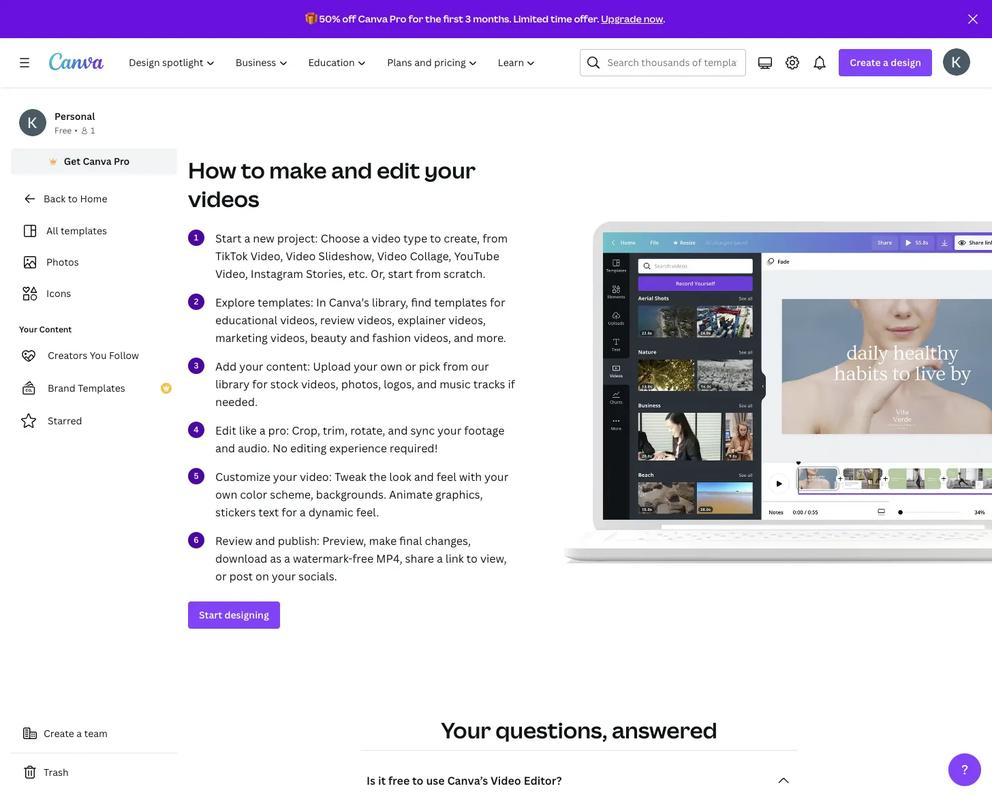 Task type: describe. For each thing, give the bounding box(es) containing it.
free inside dropdown button
[[388, 773, 410, 788]]

free •
[[55, 125, 78, 136]]

trash
[[44, 766, 69, 779]]

templates inside 'link'
[[61, 224, 107, 237]]

own inside "customize your video: tweak the look and feel with your own color scheme, backgrounds. animate graphics, stickers text for a dynamic feel."
[[215, 487, 237, 502]]

choose
[[321, 231, 360, 246]]

and inside add your content: upload your own or pick from our library for stock videos, photos, logos, and music tracks if needed.
[[417, 377, 437, 392]]

to inside 'start a new project: choose a video type to create, from tiktok video, video slideshow, video collage, youtube video, instagram stories, etc. or, start from scratch.'
[[430, 231, 441, 246]]

dynamic
[[308, 505, 354, 520]]

is it free to use canva's video editor? button
[[361, 767, 797, 794]]

get canva pro
[[64, 155, 130, 168]]

pro:
[[268, 423, 289, 438]]

as
[[270, 551, 282, 566]]

required!
[[390, 441, 438, 456]]

start for start a new project: choose a video type to create, from tiktok video, video slideshow, video collage, youtube video, instagram stories, etc. or, start from scratch.
[[215, 231, 242, 246]]

beat
[[539, 16, 560, 29]]

your right "of"
[[735, 46, 756, 59]]

personal
[[55, 110, 95, 123]]

create for create and control how your animations move. by recording an animation, you can create custom pathways for any of your animated elements.
[[642, 16, 673, 29]]

0 vertical spatial pro
[[390, 12, 407, 25]]

our inside , our online audio syncing tool—all without leaving the video editor.
[[369, 31, 385, 44]]

create a team
[[44, 727, 108, 740]]

for inside create and control how your animations move. by recording an animation, you can create custom pathways for any of your animated elements.
[[688, 46, 702, 59]]

download
[[215, 551, 267, 566]]

a inside dropdown button
[[883, 56, 889, 69]]

you
[[90, 349, 107, 362]]

all
[[46, 224, 58, 237]]

for inside "customize your video: tweak the look and feel with your own color scheme, backgrounds. animate graphics, stickers text for a dynamic feel."
[[282, 505, 297, 520]]

fashion
[[372, 330, 411, 345]]

socials.
[[298, 569, 337, 584]]

to up 'audio'
[[423, 16, 433, 29]]

move.
[[829, 16, 856, 29]]

free inside review and publish: preview, make final changes, download as a watermark-free mp4, share a link to view, or post on your socials.
[[352, 551, 374, 566]]

kendall parks image
[[943, 48, 970, 76]]

50%
[[319, 12, 340, 25]]

a left new
[[244, 231, 250, 246]]

and up required!
[[388, 423, 408, 438]]

your up ,
[[367, 16, 388, 29]]

post
[[229, 569, 253, 584]]

or,
[[371, 266, 385, 281]]

creators you follow link
[[11, 342, 177, 369]]

your inside review and publish: preview, make final changes, download as a watermark-free mp4, share a link to view, or post on your socials.
[[272, 569, 296, 584]]

slideshow,
[[318, 249, 374, 264]]

sync your videos to music seamlessly with
[[342, 16, 539, 29]]

free
[[55, 125, 72, 136]]

and inside review and publish: preview, make final changes, download as a watermark-free mp4, share a link to view, or post on your socials.
[[255, 533, 275, 548]]

look
[[389, 469, 411, 484]]

,
[[365, 31, 367, 44]]

2 horizontal spatial from
[[483, 231, 508, 246]]

videos, up more.
[[449, 313, 486, 328]]

to inside how to make and edit your videos
[[241, 155, 265, 184]]

brand templates link
[[11, 375, 177, 402]]

starred
[[48, 414, 82, 427]]

preview,
[[322, 533, 366, 548]]

tracks
[[473, 377, 505, 392]]

and inside create and control how your animations move. by recording an animation, you can create custom pathways for any of your animated elements.
[[675, 16, 692, 29]]

animated
[[758, 46, 802, 59]]

0 horizontal spatial from
[[416, 266, 441, 281]]

starred link
[[11, 408, 177, 435]]

tiktok
[[215, 249, 248, 264]]

in
[[316, 295, 326, 310]]

share
[[405, 551, 434, 566]]

brand
[[48, 382, 76, 395]]

start
[[388, 266, 413, 281]]

how
[[188, 155, 236, 184]]

canva's inside the explore templates: in canva's library, find templates for educational videos, review videos, explainer videos, marketing videos, beauty and fashion videos, and more.
[[329, 295, 369, 310]]

0 vertical spatial music
[[435, 16, 462, 29]]

animate
[[389, 487, 433, 502]]

is
[[367, 773, 376, 788]]

0 vertical spatial canva
[[358, 12, 388, 25]]

no
[[273, 441, 288, 456]]

beat sync image
[[288, 0, 331, 40]]

logos,
[[384, 377, 414, 392]]

your right "add"
[[239, 359, 263, 374]]

video:
[[300, 469, 332, 484]]

videos inside how to make and edit your videos
[[188, 184, 259, 213]]

from inside add your content: upload your own or pick from our library for stock videos, photos, logos, and music tracks if needed.
[[443, 359, 468, 374]]

off
[[342, 12, 356, 25]]

or inside review and publish: preview, make final changes, download as a watermark-free mp4, share a link to view, or post on your socials.
[[215, 569, 227, 584]]

upgrade
[[601, 12, 642, 25]]

a right as
[[284, 551, 290, 566]]

your up photos,
[[354, 359, 378, 374]]

new
[[253, 231, 275, 246]]

create for create a design
[[850, 56, 881, 69]]

icons
[[46, 287, 71, 300]]

first
[[443, 12, 463, 25]]

answered
[[612, 715, 717, 745]]

tweak
[[335, 469, 367, 484]]

edit
[[377, 155, 420, 184]]

and down review
[[350, 330, 370, 345]]

1 horizontal spatial video
[[377, 249, 407, 264]]

upgrade now button
[[601, 12, 663, 25]]

the inside "customize your video: tweak the look and feel with your own color scheme, backgrounds. animate graphics, stickers text for a dynamic feel."
[[369, 469, 387, 484]]

rotate,
[[350, 423, 385, 438]]

video inside dropdown button
[[491, 773, 521, 788]]

feel.
[[356, 505, 379, 520]]

music inside add your content: upload your own or pick from our library for stock videos, photos, logos, and music tracks if needed.
[[440, 377, 471, 392]]

make inside review and publish: preview, make final changes, download as a watermark-free mp4, share a link to view, or post on your socials.
[[369, 533, 397, 548]]

, our online audio syncing tool—all without leaving the video editor.
[[342, 31, 558, 59]]

backgrounds.
[[316, 487, 386, 502]]

0 vertical spatial with
[[517, 16, 537, 29]]

publish:
[[278, 533, 320, 548]]

how to make and edit your videos image
[[564, 221, 992, 563]]

back to home
[[44, 192, 107, 205]]

it
[[378, 773, 386, 788]]

canva's inside dropdown button
[[447, 773, 488, 788]]

videos, down library, at top
[[357, 313, 395, 328]]

stories,
[[306, 266, 346, 281]]

to inside dropdown button
[[412, 773, 424, 788]]

.
[[663, 12, 665, 25]]

a right choose
[[363, 231, 369, 246]]

type
[[403, 231, 427, 246]]

to right back
[[68, 192, 78, 205]]

beat sync link
[[342, 16, 560, 44]]

for up online
[[408, 12, 423, 25]]

designing
[[224, 608, 269, 621]]

0 vertical spatial the
[[425, 12, 441, 25]]

your for your content
[[19, 324, 37, 335]]

your inside edit like a pro: crop, trim, rotate, and sync your footage and audio. no editing experience required!
[[438, 423, 462, 438]]

editor?
[[524, 773, 562, 788]]

🎁 50% off canva pro for the first 3 months. limited time offer. upgrade now .
[[305, 12, 665, 25]]

customize
[[215, 469, 270, 484]]

videos, down templates:
[[280, 313, 318, 328]]

beat sync
[[342, 16, 560, 44]]

1 horizontal spatial videos
[[390, 16, 420, 29]]

1 sync from the top
[[342, 16, 365, 29]]

or inside add your content: upload your own or pick from our library for stock videos, photos, logos, and music tracks if needed.
[[405, 359, 416, 374]]

final
[[399, 533, 422, 548]]



Task type: locate. For each thing, give the bounding box(es) containing it.
1 vertical spatial our
[[471, 359, 489, 374]]

create up recording
[[642, 16, 673, 29]]

and up 'an'
[[675, 16, 692, 29]]

1 vertical spatial from
[[416, 266, 441, 281]]

canva inside button
[[83, 155, 112, 168]]

pro inside button
[[114, 155, 130, 168]]

1 vertical spatial video,
[[215, 266, 248, 281]]

1 vertical spatial the
[[377, 46, 392, 59]]

now
[[644, 12, 663, 25]]

video,
[[250, 249, 283, 264], [215, 266, 248, 281]]

team
[[84, 727, 108, 740]]

your left content
[[19, 324, 37, 335]]

create down custom
[[850, 56, 881, 69]]

1 vertical spatial free
[[388, 773, 410, 788]]

review
[[215, 533, 253, 548]]

create
[[642, 16, 673, 29], [850, 56, 881, 69], [44, 727, 74, 740]]

1 horizontal spatial make
[[369, 533, 397, 548]]

your right sync
[[438, 423, 462, 438]]

0 vertical spatial start
[[215, 231, 242, 246]]

1 horizontal spatial from
[[443, 359, 468, 374]]

2 horizontal spatial create
[[850, 56, 881, 69]]

0 vertical spatial video,
[[250, 249, 283, 264]]

stickers
[[215, 505, 256, 520]]

changes,
[[425, 533, 471, 548]]

sync inside the beat sync
[[342, 31, 365, 44]]

free right it
[[388, 773, 410, 788]]

0 vertical spatial your
[[19, 324, 37, 335]]

for down scheme,
[[282, 505, 297, 520]]

2 vertical spatial create
[[44, 727, 74, 740]]

your
[[367, 16, 388, 29], [752, 16, 773, 29], [735, 46, 756, 59], [425, 155, 476, 184], [239, 359, 263, 374], [354, 359, 378, 374], [438, 423, 462, 438], [273, 469, 297, 484], [485, 469, 509, 484], [272, 569, 296, 584]]

0 horizontal spatial own
[[215, 487, 237, 502]]

1 horizontal spatial with
[[517, 16, 537, 29]]

how
[[730, 16, 750, 29]]

from down 'collage,'
[[416, 266, 441, 281]]

video inside 'start a new project: choose a video type to create, from tiktok video, video slideshow, video collage, youtube video, instagram stories, etc. or, start from scratch.'
[[372, 231, 401, 246]]

1 vertical spatial sync
[[342, 31, 365, 44]]

a inside button
[[77, 727, 82, 740]]

0 horizontal spatial pro
[[114, 155, 130, 168]]

review
[[320, 313, 355, 328]]

explainer
[[397, 313, 446, 328]]

the down online
[[377, 46, 392, 59]]

canva up ,
[[358, 12, 388, 25]]

time
[[551, 12, 572, 25]]

create left team
[[44, 727, 74, 740]]

edit like a pro: crop, trim, rotate, and sync your footage and audio. no editing experience required!
[[215, 423, 505, 456]]

1 horizontal spatial our
[[471, 359, 489, 374]]

1 vertical spatial video
[[372, 231, 401, 246]]

your up scheme,
[[273, 469, 297, 484]]

1 horizontal spatial create
[[642, 16, 673, 29]]

video inside , our online audio syncing tool—all without leaving the video editor.
[[395, 46, 420, 59]]

create for create a team
[[44, 727, 74, 740]]

to right link
[[467, 551, 478, 566]]

our
[[369, 31, 385, 44], [471, 359, 489, 374]]

control
[[695, 16, 728, 29]]

templates
[[78, 382, 125, 395]]

creators you follow
[[48, 349, 139, 362]]

own up stickers
[[215, 487, 237, 502]]

0 horizontal spatial make
[[269, 155, 327, 184]]

your right edit
[[425, 155, 476, 184]]

of
[[723, 46, 733, 59]]

how to make and edit your videos
[[188, 155, 476, 213]]

🎁
[[305, 12, 317, 25]]

a down scheme,
[[300, 505, 306, 520]]

to up 'collage,'
[[430, 231, 441, 246]]

create a design button
[[839, 49, 932, 76]]

0 horizontal spatial video
[[286, 249, 316, 264]]

0 horizontal spatial canva
[[83, 155, 112, 168]]

None search field
[[580, 49, 746, 76]]

crop,
[[292, 423, 320, 438]]

explore templates: in canva's library, find templates for educational videos, review videos, explainer videos, marketing videos, beauty and fashion videos, and more.
[[215, 295, 506, 345]]

icons link
[[19, 281, 169, 307]]

templates down scratch.
[[434, 295, 487, 310]]

watermark-
[[293, 551, 352, 566]]

create an animation image
[[587, 0, 631, 40]]

videos up online
[[390, 16, 420, 29]]

if
[[508, 377, 515, 392]]

the inside , our online audio syncing tool—all without leaving the video editor.
[[377, 46, 392, 59]]

1 horizontal spatial free
[[388, 773, 410, 788]]

start a new project: choose a video type to create, from tiktok video, video slideshow, video collage, youtube video, instagram stories, etc. or, start from scratch.
[[215, 231, 508, 281]]

pro
[[390, 12, 407, 25], [114, 155, 130, 168]]

footage
[[464, 423, 505, 438]]

video, down tiktok
[[215, 266, 248, 281]]

all templates
[[46, 224, 107, 237]]

for inside the explore templates: in canva's library, find templates for educational videos, review videos, explainer videos, marketing videos, beauty and fashion videos, and more.
[[490, 295, 505, 310]]

for inside add your content: upload your own or pick from our library for stock videos, photos, logos, and music tracks if needed.
[[252, 377, 268, 392]]

educational
[[215, 313, 278, 328]]

your up you at the top of the page
[[752, 16, 773, 29]]

you
[[753, 31, 770, 44]]

canva right get
[[83, 155, 112, 168]]

free down the preview,
[[352, 551, 374, 566]]

start up tiktok
[[215, 231, 242, 246]]

customize your video: tweak the look and feel with your own color scheme, backgrounds. animate graphics, stickers text for a dynamic feel.
[[215, 469, 509, 520]]

1 horizontal spatial or
[[405, 359, 416, 374]]

review and publish: preview, make final changes, download as a watermark-free mp4, share a link to view, or post on your socials.
[[215, 533, 507, 584]]

sync
[[411, 423, 435, 438]]

a left link
[[437, 551, 443, 566]]

0 vertical spatial free
[[352, 551, 374, 566]]

start inside 'start a new project: choose a video type to create, from tiktok video, video slideshow, video collage, youtube video, instagram stories, etc. or, start from scratch.'
[[215, 231, 242, 246]]

our up tracks
[[471, 359, 489, 374]]

can
[[772, 31, 789, 44]]

0 horizontal spatial free
[[352, 551, 374, 566]]

an
[[689, 31, 700, 44]]

any
[[704, 46, 721, 59]]

your up is it free to use canva's video editor?
[[441, 715, 491, 745]]

1 vertical spatial canva's
[[447, 773, 488, 788]]

from
[[483, 231, 508, 246], [416, 266, 441, 281], [443, 359, 468, 374]]

your down footage
[[485, 469, 509, 484]]

1 vertical spatial start
[[199, 608, 222, 621]]

2 sync from the top
[[342, 31, 365, 44]]

start designing link
[[188, 602, 280, 629]]

and up animate
[[414, 469, 434, 484]]

edit
[[215, 423, 236, 438]]

and down pick
[[417, 377, 437, 392]]

0 horizontal spatial with
[[459, 469, 482, 484]]

0 vertical spatial templates
[[61, 224, 107, 237]]

a inside edit like a pro: crop, trim, rotate, and sync your footage and audio. no editing experience required!
[[259, 423, 265, 438]]

0 horizontal spatial our
[[369, 31, 385, 44]]

0 vertical spatial sync
[[342, 16, 365, 29]]

own inside add your content: upload your own or pick from our library for stock videos, photos, logos, and music tracks if needed.
[[380, 359, 402, 374]]

0 vertical spatial create
[[642, 16, 673, 29]]

or left pick
[[405, 359, 416, 374]]

create inside create and control how your animations move. by recording an animation, you can create custom pathways for any of your animated elements.
[[642, 16, 673, 29]]

1 horizontal spatial your
[[441, 715, 491, 745]]

create inside button
[[44, 727, 74, 740]]

videos, down upload
[[301, 377, 339, 392]]

0 vertical spatial canva's
[[329, 295, 369, 310]]

is it free to use canva's video editor?
[[367, 773, 562, 788]]

canva
[[358, 12, 388, 25], [83, 155, 112, 168]]

a left team
[[77, 727, 82, 740]]

and inside how to make and edit your videos
[[331, 155, 372, 184]]

pro up the "back to home" link
[[114, 155, 130, 168]]

0 horizontal spatial or
[[215, 569, 227, 584]]

0 horizontal spatial create
[[44, 727, 74, 740]]

with up graphics,
[[459, 469, 482, 484]]

and up as
[[255, 533, 275, 548]]

for up more.
[[490, 295, 505, 310]]

back to home link
[[11, 185, 177, 213]]

1 horizontal spatial pro
[[390, 12, 407, 25]]

find
[[411, 295, 432, 310]]

video left type
[[372, 231, 401, 246]]

to right how
[[241, 155, 265, 184]]

from right pick
[[443, 359, 468, 374]]

1 vertical spatial own
[[215, 487, 237, 502]]

for left stock
[[252, 377, 268, 392]]

create a design
[[850, 56, 921, 69]]

start for start designing
[[199, 608, 222, 621]]

video up start
[[377, 249, 407, 264]]

pick
[[419, 359, 440, 374]]

music down pick
[[440, 377, 471, 392]]

0 horizontal spatial videos
[[188, 184, 259, 213]]

editor.
[[423, 46, 452, 59]]

and
[[675, 16, 692, 29], [331, 155, 372, 184], [350, 330, 370, 345], [454, 330, 474, 345], [417, 377, 437, 392], [388, 423, 408, 438], [215, 441, 235, 456], [414, 469, 434, 484], [255, 533, 275, 548]]

videos, inside add your content: upload your own or pick from our library for stock videos, photos, logos, and music tracks if needed.
[[301, 377, 339, 392]]

our right ,
[[369, 31, 385, 44]]

1 vertical spatial templates
[[434, 295, 487, 310]]

a right like
[[259, 423, 265, 438]]

canva's up review
[[329, 295, 369, 310]]

a left design
[[883, 56, 889, 69]]

all templates link
[[19, 218, 169, 244]]

0 vertical spatial from
[[483, 231, 508, 246]]

1 vertical spatial create
[[850, 56, 881, 69]]

and left more.
[[454, 330, 474, 345]]

experience
[[329, 441, 387, 456]]

home
[[80, 192, 107, 205]]

0 vertical spatial our
[[369, 31, 385, 44]]

content
[[39, 324, 72, 335]]

2 vertical spatial from
[[443, 359, 468, 374]]

video left editor?
[[491, 773, 521, 788]]

video down project:
[[286, 249, 316, 264]]

videos up new
[[188, 184, 259, 213]]

pro up online
[[390, 12, 407, 25]]

1 horizontal spatial own
[[380, 359, 402, 374]]

templates inside the explore templates: in canva's library, find templates for educational videos, review videos, explainer videos, marketing videos, beauty and fashion videos, and more.
[[434, 295, 487, 310]]

to left use
[[412, 773, 424, 788]]

with up without
[[517, 16, 537, 29]]

create inside dropdown button
[[850, 56, 881, 69]]

and left edit
[[331, 155, 372, 184]]

0 horizontal spatial templates
[[61, 224, 107, 237]]

pathways
[[642, 46, 686, 59]]

1 vertical spatial videos
[[188, 184, 259, 213]]

animation,
[[702, 31, 751, 44]]

to inside review and publish: preview, make final changes, download as a watermark-free mp4, share a link to view, or post on your socials.
[[467, 551, 478, 566]]

start
[[215, 231, 242, 246], [199, 608, 222, 621]]

1 vertical spatial canva
[[83, 155, 112, 168]]

needed.
[[215, 394, 258, 409]]

0 vertical spatial own
[[380, 359, 402, 374]]

1 vertical spatial or
[[215, 569, 227, 584]]

audio.
[[238, 441, 270, 456]]

1
[[91, 125, 95, 136]]

sync up leaving
[[342, 31, 365, 44]]

our inside add your content: upload your own or pick from our library for stock videos, photos, logos, and music tracks if needed.
[[471, 359, 489, 374]]

1 horizontal spatial canva
[[358, 12, 388, 25]]

use
[[426, 773, 445, 788]]

with inside "customize your video: tweak the look and feel with your own color scheme, backgrounds. animate graphics, stickers text for a dynamic feel."
[[459, 469, 482, 484]]

video, down new
[[250, 249, 283, 264]]

library
[[215, 377, 250, 392]]

the
[[425, 12, 441, 25], [377, 46, 392, 59], [369, 469, 387, 484]]

your for your questions, answered
[[441, 715, 491, 745]]

get canva pro button
[[11, 149, 177, 174]]

and down 'edit' at bottom left
[[215, 441, 235, 456]]

canva's
[[329, 295, 369, 310], [447, 773, 488, 788]]

or left 'post'
[[215, 569, 227, 584]]

videos, down the explainer at the top left
[[414, 330, 451, 345]]

0 horizontal spatial video,
[[215, 266, 248, 281]]

1 vertical spatial music
[[440, 377, 471, 392]]

2 vertical spatial the
[[369, 469, 387, 484]]

the left look
[[369, 469, 387, 484]]

templates right all
[[61, 224, 107, 237]]

color
[[240, 487, 267, 502]]

0 vertical spatial videos
[[390, 16, 420, 29]]

custom
[[823, 31, 857, 44]]

0 horizontal spatial canva's
[[329, 295, 369, 310]]

•
[[74, 125, 78, 136]]

video down online
[[395, 46, 420, 59]]

videos, up content:
[[270, 330, 308, 345]]

canva's right use
[[447, 773, 488, 788]]

your content
[[19, 324, 72, 335]]

by
[[859, 16, 871, 29]]

make inside how to make and edit your videos
[[269, 155, 327, 184]]

1 horizontal spatial canva's
[[447, 773, 488, 788]]

for down 'an'
[[688, 46, 702, 59]]

add your content: upload your own or pick from our library for stock videos, photos, logos, and music tracks if needed.
[[215, 359, 515, 409]]

creators
[[48, 349, 87, 362]]

0 vertical spatial video
[[395, 46, 420, 59]]

your questions, answered
[[441, 715, 717, 745]]

0 vertical spatial or
[[405, 359, 416, 374]]

0 vertical spatial make
[[269, 155, 327, 184]]

1 vertical spatial with
[[459, 469, 482, 484]]

and inside "customize your video: tweak the look and feel with your own color scheme, backgrounds. animate graphics, stickers text for a dynamic feel."
[[414, 469, 434, 484]]

templates:
[[258, 295, 314, 310]]

1 vertical spatial make
[[369, 533, 397, 548]]

audio
[[418, 31, 444, 44]]

1 horizontal spatial templates
[[434, 295, 487, 310]]

2 horizontal spatial video
[[491, 773, 521, 788]]

your down as
[[272, 569, 296, 584]]

1 horizontal spatial video,
[[250, 249, 283, 264]]

sync up ,
[[342, 16, 365, 29]]

offer.
[[574, 12, 599, 25]]

marketing
[[215, 330, 268, 345]]

1 vertical spatial pro
[[114, 155, 130, 168]]

0 horizontal spatial your
[[19, 324, 37, 335]]

online
[[387, 31, 416, 44]]

sync
[[342, 16, 365, 29], [342, 31, 365, 44]]

from up youtube
[[483, 231, 508, 246]]

own up "logos,"
[[380, 359, 402, 374]]

1 vertical spatial your
[[441, 715, 491, 745]]

Search search field
[[608, 50, 738, 76]]

the up 'audio'
[[425, 12, 441, 25]]

a inside "customize your video: tweak the look and feel with your own color scheme, backgrounds. animate graphics, stickers text for a dynamic feel."
[[300, 505, 306, 520]]

start left "designing"
[[199, 608, 222, 621]]

instagram
[[251, 266, 303, 281]]

start designing
[[199, 608, 269, 621]]

upload
[[313, 359, 351, 374]]

music left 3
[[435, 16, 462, 29]]

your inside how to make and edit your videos
[[425, 155, 476, 184]]

without
[[523, 31, 558, 44]]

top level navigation element
[[120, 49, 548, 76]]



Task type: vqa. For each thing, say whether or not it's contained in the screenshot.
LOOK
yes



